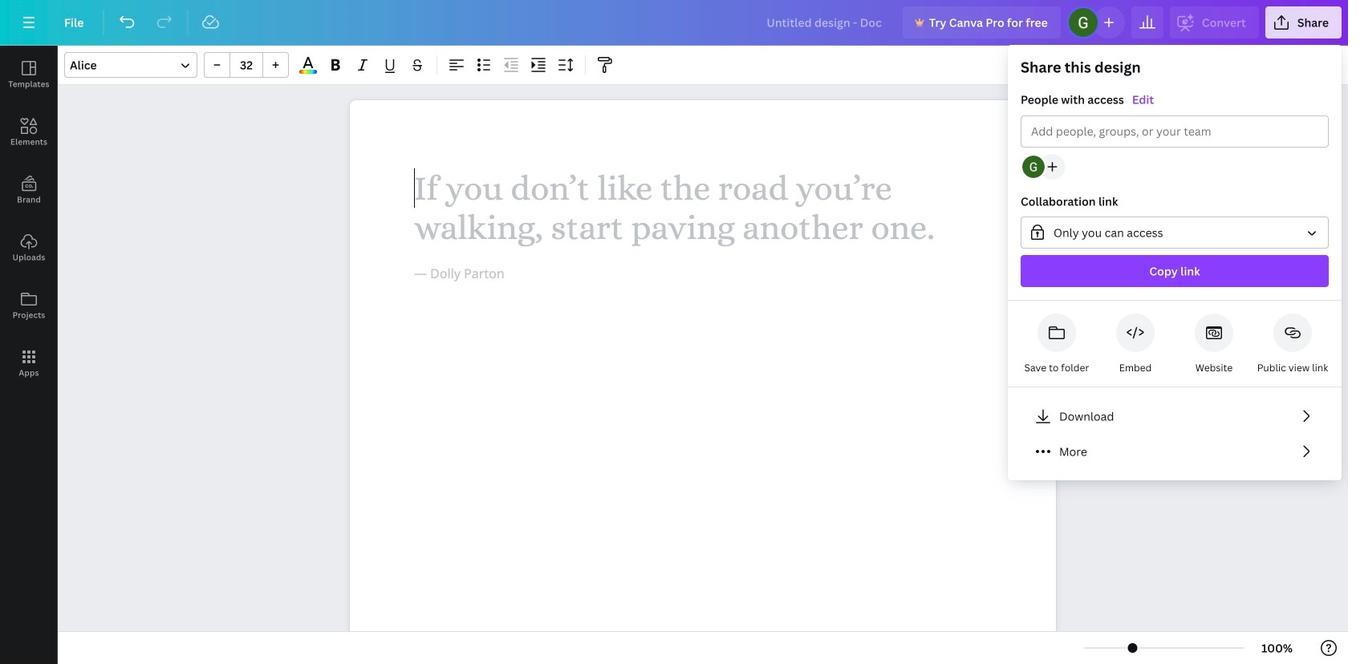 Task type: describe. For each thing, give the bounding box(es) containing it.
Design title text field
[[754, 6, 896, 39]]

Add people, groups, or your team text field
[[1031, 116, 1318, 147]]



Task type: locate. For each thing, give the bounding box(es) containing it.
group
[[204, 52, 289, 78], [1008, 58, 1342, 301]]

1 horizontal spatial group
[[1008, 58, 1342, 301]]

main menu bar
[[0, 0, 1348, 46]]

0 horizontal spatial group
[[204, 52, 289, 78]]

– – number field
[[235, 57, 258, 73]]

side panel tab list
[[0, 46, 58, 392]]

None text field
[[350, 100, 1056, 664]]

None button
[[1021, 217, 1329, 249]]

list
[[1021, 400, 1329, 468]]

Zoom button
[[1251, 635, 1303, 661]]



Task type: vqa. For each thing, say whether or not it's contained in the screenshot.
'TOMATO' in the Put pot on medium heat When hot add a little bit of olive oil to pot Add fideo noodles to the pot and cook until brown Add some garlic and cook a little longer Add water to fill about 2/3 of pot Add 1 tablespoon of knorr seasoning to pot and 1/2 can of tomato sauce Set timer for 30-40 mins and let the pot sit After the timer ends serve and top with some shredded queso fresco to your liking
no



